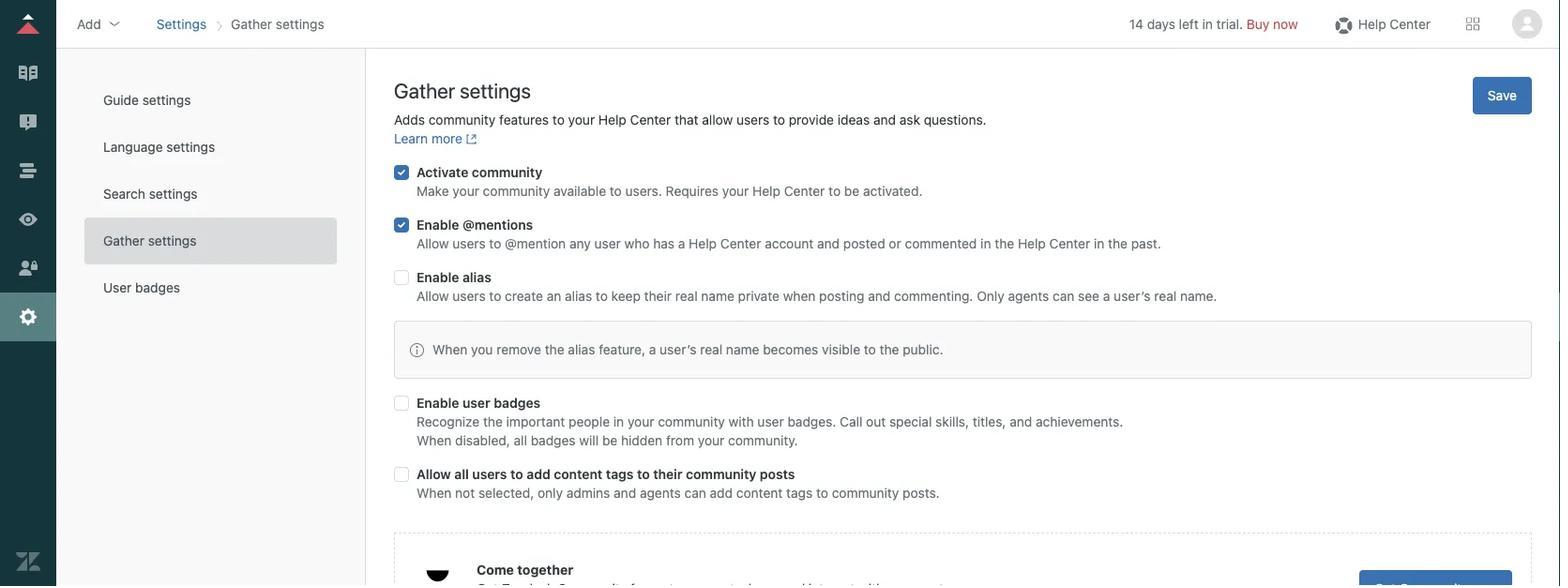 Task type: locate. For each thing, give the bounding box(es) containing it.
when left not at the left of page
[[417, 486, 452, 501]]

allow inside enable @mentions allow users to @mention any user who has a help center account and posted or commented in the help center in the past.
[[417, 236, 449, 252]]

settings for language settings link
[[166, 139, 215, 155]]

and
[[874, 112, 896, 128], [817, 236, 840, 252], [868, 289, 891, 304], [1010, 414, 1033, 430], [614, 486, 636, 501]]

and left posted on the top of page
[[817, 236, 840, 252]]

help up enable @mentions allow users to @mention any user who has a help center account and posted or commented in the help center in the past.
[[753, 183, 781, 199]]

1 horizontal spatial real
[[700, 342, 723, 358]]

user
[[595, 236, 621, 252], [463, 396, 491, 411], [758, 414, 784, 430]]

in inside enable user badges recognize the important people in your community with user badges. call out special skills, titles, and achievements. when disabled, all badges will be hidden from your community.
[[614, 414, 624, 430]]

alias left feature,
[[568, 342, 595, 358]]

their down from
[[653, 467, 683, 482]]

help right now
[[1359, 16, 1387, 31]]

settings
[[276, 16, 324, 31], [460, 78, 531, 102], [142, 92, 191, 108], [166, 139, 215, 155], [149, 186, 198, 202], [148, 233, 197, 249]]

user up community.
[[758, 414, 784, 430]]

agents inside enable alias allow users to create an alias to keep their real name private when posting and commenting. only agents can see a user's real name.
[[1008, 289, 1049, 304]]

tags down posts
[[787, 486, 813, 501]]

2 vertical spatial a
[[649, 342, 656, 358]]

real inside alert
[[700, 342, 723, 358]]

a right feature,
[[649, 342, 656, 358]]

all inside allow all users to add content tags to their community posts when not selected, only admins and agents can add content tags to community posts.
[[455, 467, 469, 482]]

help center button
[[1327, 10, 1437, 38]]

0 vertical spatial add
[[527, 467, 551, 482]]

real left name.
[[1155, 289, 1177, 304]]

1 horizontal spatial be
[[845, 183, 860, 199]]

users inside enable @mentions allow users to @mention any user who has a help center account and posted or commented in the help center in the past.
[[453, 236, 486, 252]]

gather
[[231, 16, 272, 31], [394, 78, 455, 102], [103, 233, 144, 249]]

0 vertical spatial name
[[701, 289, 735, 304]]

badges down important
[[531, 433, 576, 449]]

0 horizontal spatial can
[[685, 486, 706, 501]]

selected,
[[479, 486, 534, 501]]

a inside enable @mentions allow users to @mention any user who has a help center account and posted or commented in the help center in the past.
[[678, 236, 685, 252]]

when inside allow all users to add content tags to their community posts when not selected, only admins and agents can add content tags to community posts.
[[417, 486, 452, 501]]

alias
[[463, 270, 492, 285], [565, 289, 592, 304], [568, 342, 595, 358]]

add up only
[[527, 467, 551, 482]]

search settings link
[[84, 171, 337, 218]]

1 vertical spatial all
[[455, 467, 469, 482]]

badges
[[135, 280, 180, 296], [494, 396, 541, 411], [531, 433, 576, 449]]

community
[[429, 112, 496, 128], [472, 165, 543, 180], [483, 183, 550, 199], [658, 414, 725, 430], [686, 467, 757, 482], [832, 486, 899, 501]]

0 horizontal spatial user
[[463, 396, 491, 411]]

user
[[103, 280, 132, 296]]

becomes
[[763, 342, 819, 358]]

users up selected,
[[472, 467, 507, 482]]

to left "provide"
[[773, 112, 785, 128]]

settings for guide settings link
[[142, 92, 191, 108]]

their right keep
[[644, 289, 672, 304]]

1 vertical spatial add
[[710, 486, 733, 501]]

1 horizontal spatial all
[[514, 433, 527, 449]]

gather up adds
[[394, 78, 455, 102]]

0 vertical spatial be
[[845, 183, 860, 199]]

1 vertical spatial can
[[685, 486, 706, 501]]

in right commented on the top right of the page
[[981, 236, 991, 252]]

1 horizontal spatial user's
[[1114, 289, 1151, 304]]

0 vertical spatial gather
[[231, 16, 272, 31]]

1 allow from the top
[[417, 236, 449, 252]]

and inside enable alias allow users to create an alias to keep their real name private when posting and commenting. only agents can see a user's real name.
[[868, 289, 891, 304]]

name inside enable alias allow users to create an alias to keep their real name private when posting and commenting. only agents can see a user's real name.
[[701, 289, 735, 304]]

0 vertical spatial content
[[554, 467, 603, 482]]

1 horizontal spatial agents
[[1008, 289, 1049, 304]]

be left activated.
[[845, 183, 860, 199]]

can inside enable alias allow users to create an alias to keep their real name private when posting and commenting. only agents can see a user's real name.
[[1053, 289, 1075, 304]]

settings link
[[157, 16, 207, 31]]

add
[[527, 467, 551, 482], [710, 486, 733, 501]]

enable inside enable alias allow users to create an alias to keep their real name private when posting and commenting. only agents can see a user's real name.
[[417, 270, 459, 285]]

enable inside enable user badges recognize the important people in your community with user badges. call out special skills, titles, and achievements. when disabled, all badges will be hidden from your community.
[[417, 396, 459, 411]]

content
[[554, 467, 603, 482], [737, 486, 783, 501]]

a right see
[[1103, 289, 1111, 304]]

1 vertical spatial be
[[602, 433, 618, 449]]

gather settings inside navigation
[[231, 16, 324, 31]]

help right commented on the top right of the page
[[1018, 236, 1046, 252]]

allow left create
[[417, 289, 449, 304]]

badges.
[[788, 414, 836, 430]]

can down from
[[685, 486, 706, 501]]

users inside enable alias allow users to create an alias to keep their real name private when posting and commenting. only agents can see a user's real name.
[[453, 289, 486, 304]]

and inside enable user badges recognize the important people in your community with user badges. call out special skills, titles, and achievements. when disabled, all badges will be hidden from your community.
[[1010, 414, 1033, 430]]

and right titles,
[[1010, 414, 1033, 430]]

2 vertical spatial enable
[[417, 396, 459, 411]]

make
[[417, 183, 449, 199]]

1 horizontal spatial content
[[737, 486, 783, 501]]

user's inside alert
[[660, 342, 697, 358]]

enable for enable user badges recognize the important people in your community with user badges. call out special skills, titles, and achievements. when disabled, all badges will be hidden from your community.
[[417, 396, 459, 411]]

to up selected,
[[511, 467, 523, 482]]

2 vertical spatial gather
[[103, 233, 144, 249]]

0 vertical spatial their
[[644, 289, 672, 304]]

real left 'becomes'
[[700, 342, 723, 358]]

0 horizontal spatial gather
[[103, 233, 144, 249]]

navigation
[[153, 10, 328, 38]]

badges up important
[[494, 396, 541, 411]]

1 vertical spatial gather settings
[[394, 78, 531, 102]]

real
[[676, 289, 698, 304], [1155, 289, 1177, 304], [700, 342, 723, 358]]

1 vertical spatial their
[[653, 467, 683, 482]]

available
[[554, 183, 606, 199]]

2 horizontal spatial gather settings
[[394, 78, 531, 102]]

help right has
[[689, 236, 717, 252]]

their
[[644, 289, 672, 304], [653, 467, 683, 482]]

1 vertical spatial allow
[[417, 289, 449, 304]]

2 horizontal spatial a
[[1103, 289, 1111, 304]]

enable inside enable @mentions allow users to @mention any user who has a help center account and posted or commented in the help center in the past.
[[417, 217, 459, 233]]

user up recognize
[[463, 396, 491, 411]]

center
[[1390, 16, 1431, 31], [630, 112, 671, 128], [784, 183, 825, 199], [721, 236, 762, 252], [1050, 236, 1091, 252]]

name left 'becomes'
[[726, 342, 760, 358]]

enable @mentions allow users to @mention any user who has a help center account and posted or commented in the help center in the past.
[[417, 217, 1162, 252]]

create
[[505, 289, 543, 304]]

1 vertical spatial badges
[[494, 396, 541, 411]]

and right posting
[[868, 289, 891, 304]]

when down recognize
[[417, 433, 452, 449]]

community up @mentions
[[483, 183, 550, 199]]

all
[[514, 433, 527, 449], [455, 467, 469, 482]]

your
[[568, 112, 595, 128], [453, 183, 479, 199], [722, 183, 749, 199], [628, 414, 655, 430], [698, 433, 725, 449]]

the left public.
[[880, 342, 899, 358]]

user right any
[[595, 236, 621, 252]]

enable for enable @mentions allow users to @mention any user who has a help center account and posted or commented in the help center in the past.
[[417, 217, 459, 233]]

days
[[1147, 16, 1176, 31]]

0 horizontal spatial add
[[527, 467, 551, 482]]

when left you
[[433, 342, 468, 358]]

save
[[1488, 88, 1517, 103]]

1 vertical spatial agents
[[640, 486, 681, 501]]

agents down hidden
[[640, 486, 681, 501]]

0 vertical spatial when
[[433, 342, 468, 358]]

settings
[[157, 16, 207, 31]]

their inside enable alias allow users to create an alias to keep their real name private when posting and commenting. only agents can see a user's real name.
[[644, 289, 672, 304]]

that
[[675, 112, 699, 128]]

0 vertical spatial allow
[[417, 236, 449, 252]]

14 days left in trial. buy now
[[1130, 16, 1299, 31]]

users left create
[[453, 289, 486, 304]]

0 vertical spatial can
[[1053, 289, 1075, 304]]

0 horizontal spatial gather settings
[[103, 233, 197, 249]]

to right visible
[[864, 342, 876, 358]]

1 horizontal spatial a
[[678, 236, 685, 252]]

2 vertical spatial user
[[758, 414, 784, 430]]

the
[[995, 236, 1015, 252], [1108, 236, 1128, 252], [545, 342, 565, 358], [880, 342, 899, 358], [483, 414, 503, 430]]

1 vertical spatial content
[[737, 486, 783, 501]]

enable alias allow users to create an alias to keep their real name private when posting and commenting. only agents can see a user's real name.
[[417, 270, 1218, 304]]

real up when you remove the alias feature, a user's real name becomes visible to the public.
[[676, 289, 698, 304]]

0 vertical spatial enable
[[417, 217, 459, 233]]

be right will
[[602, 433, 618, 449]]

0 vertical spatial a
[[678, 236, 685, 252]]

1 enable from the top
[[417, 217, 459, 233]]

center up enable @mentions allow users to @mention any user who has a help center account and posted or commented in the help center in the past.
[[784, 183, 825, 199]]

arrange content image
[[16, 159, 40, 183]]

0 vertical spatial agents
[[1008, 289, 1049, 304]]

in right the people
[[614, 414, 624, 430]]

you
[[471, 342, 493, 358]]

0 horizontal spatial tags
[[606, 467, 634, 482]]

1 vertical spatial gather
[[394, 78, 455, 102]]

your up hidden
[[628, 414, 655, 430]]

call
[[840, 414, 863, 430]]

posts
[[760, 467, 795, 482]]

all up not at the left of page
[[455, 467, 469, 482]]

alias down @mentions
[[463, 270, 492, 285]]

gather down search
[[103, 233, 144, 249]]

2 allow from the top
[[417, 289, 449, 304]]

0 horizontal spatial a
[[649, 342, 656, 358]]

name left private at the left of page
[[701, 289, 735, 304]]

moderate content image
[[16, 110, 40, 134]]

2 vertical spatial alias
[[568, 342, 595, 358]]

when
[[433, 342, 468, 358], [417, 433, 452, 449], [417, 486, 452, 501]]

1 vertical spatial alias
[[565, 289, 592, 304]]

allow
[[417, 236, 449, 252], [417, 289, 449, 304], [417, 467, 451, 482]]

badges right user
[[135, 280, 180, 296]]

1 vertical spatial tags
[[787, 486, 813, 501]]

2 vertical spatial badges
[[531, 433, 576, 449]]

agents right only
[[1008, 289, 1049, 304]]

adds
[[394, 112, 425, 128]]

2 vertical spatial when
[[417, 486, 452, 501]]

the right the remove
[[545, 342, 565, 358]]

user's
[[1114, 289, 1151, 304], [660, 342, 697, 358]]

be
[[845, 183, 860, 199], [602, 433, 618, 449]]

0 vertical spatial gather settings
[[231, 16, 324, 31]]

settings inside "link"
[[149, 186, 198, 202]]

in right left
[[1203, 16, 1213, 31]]

content down posts
[[737, 486, 783, 501]]

center left zendesk products image at the top right of page
[[1390, 16, 1431, 31]]

has
[[653, 236, 675, 252]]

user's right see
[[1114, 289, 1151, 304]]

a right has
[[678, 236, 685, 252]]

the up disabled,
[[483, 414, 503, 430]]

can
[[1053, 289, 1075, 304], [685, 486, 706, 501]]

help
[[1359, 16, 1387, 31], [599, 112, 627, 128], [753, 183, 781, 199], [689, 236, 717, 252], [1018, 236, 1046, 252]]

to left keep
[[596, 289, 608, 304]]

come
[[477, 563, 514, 578]]

to down @mentions
[[489, 236, 502, 252]]

users down @mentions
[[453, 236, 486, 252]]

center inside button
[[1390, 16, 1431, 31]]

to left activated.
[[829, 183, 841, 199]]

community.
[[728, 433, 798, 449]]

enable
[[417, 217, 459, 233], [417, 270, 459, 285], [417, 396, 459, 411]]

to inside enable @mentions allow users to @mention any user who has a help center account and posted or commented in the help center in the past.
[[489, 236, 502, 252]]

remove
[[497, 342, 541, 358]]

gather right settings
[[231, 16, 272, 31]]

1 vertical spatial a
[[1103, 289, 1111, 304]]

0 vertical spatial badges
[[135, 280, 180, 296]]

1 vertical spatial enable
[[417, 270, 459, 285]]

users right allow
[[737, 112, 770, 128]]

0 vertical spatial all
[[514, 433, 527, 449]]

community up from
[[658, 414, 725, 430]]

0 horizontal spatial be
[[602, 433, 618, 449]]

1 vertical spatial user's
[[660, 342, 697, 358]]

recognize
[[417, 414, 480, 430]]

posts.
[[903, 486, 940, 501]]

allow inside enable alias allow users to create an alias to keep their real name private when posting and commenting. only agents can see a user's real name.
[[417, 289, 449, 304]]

your right from
[[698, 433, 725, 449]]

tags
[[606, 467, 634, 482], [787, 486, 813, 501]]

users inside allow all users to add content tags to their community posts when not selected, only admins and agents can add content tags to community posts.
[[472, 467, 507, 482]]

add down community.
[[710, 486, 733, 501]]

buy
[[1247, 16, 1270, 31]]

0 vertical spatial alias
[[463, 270, 492, 285]]

3 allow from the top
[[417, 467, 451, 482]]

center inside 'activate community make your community available to users. requires your help center to be activated.'
[[784, 183, 825, 199]]

name
[[701, 289, 735, 304], [726, 342, 760, 358]]

2 vertical spatial allow
[[417, 467, 451, 482]]

not
[[455, 486, 475, 501]]

allow down the make
[[417, 236, 449, 252]]

0 vertical spatial user's
[[1114, 289, 1151, 304]]

0 vertical spatial user
[[595, 236, 621, 252]]

when inside when you remove the alias feature, a user's real name becomes visible to the public. alert
[[433, 342, 468, 358]]

alias right an
[[565, 289, 592, 304]]

will
[[579, 433, 599, 449]]

content up admins
[[554, 467, 603, 482]]

0 horizontal spatial all
[[455, 467, 469, 482]]

allow down recognize
[[417, 467, 451, 482]]

center up see
[[1050, 236, 1091, 252]]

allow for enable @mentions allow users to @mention any user who has a help center account and posted or commented in the help center in the past.
[[417, 236, 449, 252]]

see
[[1078, 289, 1100, 304]]

your right features
[[568, 112, 595, 128]]

users
[[737, 112, 770, 128], [453, 236, 486, 252], [453, 289, 486, 304], [472, 467, 507, 482]]

2 vertical spatial gather settings
[[103, 233, 197, 249]]

1 horizontal spatial user
[[595, 236, 621, 252]]

provide
[[789, 112, 834, 128]]

1 horizontal spatial gather
[[231, 16, 272, 31]]

0 horizontal spatial agents
[[640, 486, 681, 501]]

all down important
[[514, 433, 527, 449]]

guide
[[103, 92, 139, 108]]

1 horizontal spatial gather settings
[[231, 16, 324, 31]]

user's right feature,
[[660, 342, 697, 358]]

only
[[977, 289, 1005, 304]]

1 vertical spatial name
[[726, 342, 760, 358]]

3 enable from the top
[[417, 396, 459, 411]]

the left past. on the right
[[1108, 236, 1128, 252]]

0 horizontal spatial user's
[[660, 342, 697, 358]]

can inside allow all users to add content tags to their community posts when not selected, only admins and agents can add content tags to community posts.
[[685, 486, 706, 501]]

1 vertical spatial when
[[417, 433, 452, 449]]

2 horizontal spatial user
[[758, 414, 784, 430]]

1 horizontal spatial can
[[1053, 289, 1075, 304]]

center left that
[[630, 112, 671, 128]]

can left see
[[1053, 289, 1075, 304]]

help inside 'activate community make your community available to users. requires your help center to be activated.'
[[753, 183, 781, 199]]

2 enable from the top
[[417, 270, 459, 285]]

tags up admins
[[606, 467, 634, 482]]

help left that
[[599, 112, 627, 128]]

1 horizontal spatial add
[[710, 486, 733, 501]]

agents
[[1008, 289, 1049, 304], [640, 486, 681, 501]]

community up (opens in a new tab) image
[[429, 112, 496, 128]]

in
[[1203, 16, 1213, 31], [981, 236, 991, 252], [1094, 236, 1105, 252], [614, 414, 624, 430]]

0 horizontal spatial content
[[554, 467, 603, 482]]

activate
[[417, 165, 469, 180]]

2 horizontal spatial gather
[[394, 78, 455, 102]]

when you remove the alias feature, a user's real name becomes visible to the public. alert
[[394, 321, 1533, 379]]

and right admins
[[614, 486, 636, 501]]

save button
[[1473, 77, 1533, 114]]

only
[[538, 486, 563, 501]]



Task type: describe. For each thing, give the bounding box(es) containing it.
visible
[[822, 342, 861, 358]]

customize design image
[[16, 207, 40, 232]]

together
[[517, 563, 574, 578]]

to right features
[[553, 112, 565, 128]]

to left create
[[489, 289, 502, 304]]

your right requires
[[722, 183, 749, 199]]

learn
[[394, 131, 428, 146]]

activate community make your community available to users. requires your help center to be activated.
[[417, 165, 923, 199]]

people
[[569, 414, 610, 430]]

their inside allow all users to add content tags to their community posts when not selected, only admins and agents can add content tags to community posts.
[[653, 467, 683, 482]]

titles,
[[973, 414, 1006, 430]]

0 horizontal spatial real
[[676, 289, 698, 304]]

users.
[[626, 183, 662, 199]]

language settings link
[[84, 124, 337, 171]]

be inside enable user badges recognize the important people in your community with user badges. call out special skills, titles, and achievements. when disabled, all badges will be hidden from your community.
[[602, 433, 618, 449]]

14
[[1130, 16, 1144, 31]]

guide settings link
[[84, 77, 337, 124]]

alias inside alert
[[568, 342, 595, 358]]

community down from
[[686, 467, 757, 482]]

ask
[[900, 112, 921, 128]]

account
[[765, 236, 814, 252]]

agents inside allow all users to add content tags to their community posts when not selected, only admins and agents can add content tags to community posts.
[[640, 486, 681, 501]]

adds community features to your help center that allow users to provide ideas and ask questions.
[[394, 112, 987, 128]]

enable user badges recognize the important people in your community with user badges. call out special skills, titles, and achievements. when disabled, all badges will be hidden from your community.
[[417, 396, 1124, 449]]

trial.
[[1217, 16, 1244, 31]]

all inside enable user badges recognize the important people in your community with user badges. call out special skills, titles, and achievements. when disabled, all badges will be hidden from your community.
[[514, 433, 527, 449]]

help center
[[1359, 16, 1431, 31]]

gather settings link
[[84, 218, 337, 265]]

user permissions image
[[16, 256, 40, 281]]

to down badges.
[[816, 486, 829, 501]]

zendesk products image
[[1467, 17, 1480, 31]]

allow inside allow all users to add content tags to their community posts when not selected, only admins and agents can add content tags to community posts.
[[417, 467, 451, 482]]

learn more
[[394, 131, 463, 146]]

questions.
[[924, 112, 987, 128]]

from
[[666, 433, 694, 449]]

to inside alert
[[864, 342, 876, 358]]

feature,
[[599, 342, 646, 358]]

a inside alert
[[649, 342, 656, 358]]

manage articles image
[[16, 61, 40, 85]]

(opens in a new tab) image
[[463, 134, 477, 145]]

your down activate
[[453, 183, 479, 199]]

guide settings
[[103, 92, 191, 108]]

settings for the search settings "link"
[[149, 186, 198, 202]]

allow all users to add content tags to their community posts when not selected, only admins and agents can add content tags to community posts.
[[417, 467, 940, 501]]

allow
[[702, 112, 733, 128]]

to down hidden
[[637, 467, 650, 482]]

user's inside enable alias allow users to create an alias to keep their real name private when posting and commenting. only agents can see a user's real name.
[[1114, 289, 1151, 304]]

settings for gather settings link
[[148, 233, 197, 249]]

commented
[[905, 236, 977, 252]]

special
[[890, 414, 932, 430]]

1 vertical spatial user
[[463, 396, 491, 411]]

private
[[738, 289, 780, 304]]

out
[[866, 414, 886, 430]]

the up only
[[995, 236, 1015, 252]]

be inside 'activate community make your community available to users. requires your help center to be activated.'
[[845, 183, 860, 199]]

left
[[1179, 16, 1199, 31]]

more
[[432, 131, 463, 146]]

and inside allow all users to add content tags to their community posts when not selected, only admins and agents can add content tags to community posts.
[[614, 486, 636, 501]]

@mention
[[505, 236, 566, 252]]

search
[[103, 186, 145, 202]]

keep
[[612, 289, 641, 304]]

language
[[103, 139, 163, 155]]

1 horizontal spatial tags
[[787, 486, 813, 501]]

help inside button
[[1359, 16, 1387, 31]]

with
[[729, 414, 754, 430]]

public.
[[903, 342, 944, 358]]

enable for enable alias allow users to create an alias to keep their real name private when posting and commenting. only agents can see a user's real name.
[[417, 270, 459, 285]]

learn more link
[[394, 131, 477, 146]]

search settings
[[103, 186, 198, 202]]

add
[[77, 16, 101, 31]]

when inside enable user badges recognize the important people in your community with user badges. call out special skills, titles, and achievements. when disabled, all badges will be hidden from your community.
[[417, 433, 452, 449]]

add button
[[71, 10, 127, 38]]

center left account
[[721, 236, 762, 252]]

ideas
[[838, 112, 870, 128]]

a inside enable alias allow users to create an alias to keep their real name private when posting and commenting. only agents can see a user's real name.
[[1103, 289, 1111, 304]]

requires
[[666, 183, 719, 199]]

disabled,
[[455, 433, 510, 449]]

when you remove the alias feature, a user's real name becomes visible to the public.
[[433, 342, 944, 358]]

navigation containing settings
[[153, 10, 328, 38]]

past.
[[1132, 236, 1162, 252]]

community down (opens in a new tab) image
[[472, 165, 543, 180]]

admins
[[567, 486, 610, 501]]

user badges link
[[84, 265, 337, 312]]

achievements.
[[1036, 414, 1124, 430]]

name inside alert
[[726, 342, 760, 358]]

in left past. on the right
[[1094, 236, 1105, 252]]

activated.
[[863, 183, 923, 199]]

the inside enable user badges recognize the important people in your community with user badges. call out special skills, titles, and achievements. when disabled, all badges will be hidden from your community.
[[483, 414, 503, 430]]

when
[[783, 289, 816, 304]]

or
[[889, 236, 902, 252]]

language settings
[[103, 139, 215, 155]]

come together
[[477, 563, 574, 578]]

important
[[506, 414, 565, 430]]

user inside enable @mentions allow users to @mention any user who has a help center account and posted or commented in the help center in the past.
[[595, 236, 621, 252]]

and left ask
[[874, 112, 896, 128]]

gather inside navigation
[[231, 16, 272, 31]]

allow for enable alias allow users to create an alias to keep their real name private when posting and commenting. only agents can see a user's real name.
[[417, 289, 449, 304]]

to left users.
[[610, 183, 622, 199]]

now
[[1274, 16, 1299, 31]]

user badges
[[103, 280, 180, 296]]

skills,
[[936, 414, 970, 430]]

hidden
[[621, 433, 663, 449]]

@mentions
[[463, 217, 533, 233]]

0 vertical spatial tags
[[606, 467, 634, 482]]

commenting.
[[894, 289, 974, 304]]

posting
[[819, 289, 865, 304]]

who
[[625, 236, 650, 252]]

posted
[[844, 236, 886, 252]]

community inside enable user badges recognize the important people in your community with user badges. call out special skills, titles, and achievements. when disabled, all badges will be hidden from your community.
[[658, 414, 725, 430]]

features
[[499, 112, 549, 128]]

and inside enable @mentions allow users to @mention any user who has a help center account and posted or commented in the help center in the past.
[[817, 236, 840, 252]]

community left posts.
[[832, 486, 899, 501]]

2 horizontal spatial real
[[1155, 289, 1177, 304]]

settings image
[[16, 305, 40, 329]]

zendesk image
[[16, 550, 40, 574]]

an
[[547, 289, 562, 304]]



Task type: vqa. For each thing, say whether or not it's contained in the screenshot.
the top USER'S
yes



